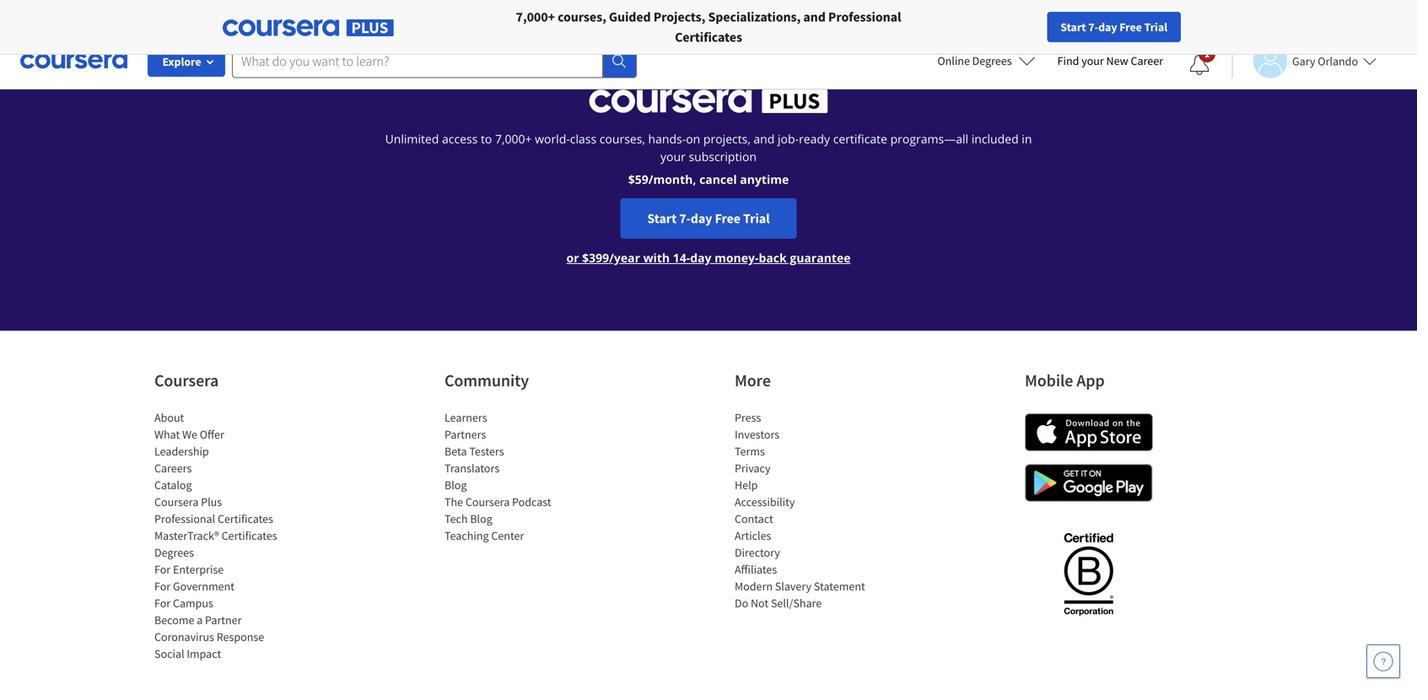 Task type: describe. For each thing, give the bounding box(es) containing it.
a
[[197, 612, 203, 628]]

center
[[491, 528, 524, 543]]

1 horizontal spatial blog
[[470, 511, 492, 526]]

teaching center link
[[445, 528, 524, 543]]

cancel
[[699, 171, 737, 187]]

beta
[[445, 444, 467, 459]]

leadership link
[[154, 444, 209, 459]]

on
[[686, 131, 700, 147]]

translators link
[[445, 461, 500, 476]]

online degrees
[[937, 53, 1012, 68]]

access
[[442, 131, 478, 147]]

modern slavery statement link
[[735, 579, 865, 594]]

1 horizontal spatial start 7-day free trial
[[1061, 19, 1167, 35]]

gary orlando
[[1292, 54, 1358, 69]]

2 vertical spatial certificates
[[222, 528, 277, 543]]

1 vertical spatial certificates
[[218, 511, 273, 526]]

download on the app store image
[[1025, 413, 1153, 451]]

projects,
[[653, 8, 705, 25]]

find your new career link
[[1049, 51, 1172, 72]]

1 vertical spatial start
[[647, 210, 677, 227]]

trial for the bottom start 7-day free trial button
[[743, 210, 770, 227]]

find
[[1057, 53, 1079, 68]]

help center image
[[1373, 651, 1393, 671]]

learners
[[445, 410, 487, 425]]

careers link
[[154, 461, 192, 476]]

certificates inside '7,000+ courses, guided projects, specializations, and professional certificates'
[[675, 29, 742, 46]]

professional certificates link
[[154, 511, 273, 526]]

banner navigation
[[13, 0, 475, 34]]

7,000+ inside '7,000+ courses, guided projects, specializations, and professional certificates'
[[516, 8, 555, 25]]

sell/share
[[771, 596, 822, 611]]

coursera plus link
[[154, 494, 222, 509]]

or
[[566, 250, 579, 266]]

included
[[971, 131, 1019, 147]]

0 horizontal spatial free
[[715, 210, 741, 227]]

mastertrack®
[[154, 528, 219, 543]]

partners
[[445, 427, 486, 442]]

find your new career
[[1057, 53, 1163, 68]]

back
[[759, 250, 787, 266]]

0 vertical spatial start
[[1061, 19, 1086, 35]]

ready
[[799, 131, 830, 147]]

catalog link
[[154, 477, 192, 493]]

subscription
[[689, 148, 757, 164]]

0 vertical spatial 7-
[[1088, 19, 1098, 35]]

contact
[[735, 511, 773, 526]]

enterprise
[[173, 562, 224, 577]]

and inside '7,000+ courses, guided projects, specializations, and professional certificates'
[[803, 8, 826, 25]]

money-
[[715, 250, 759, 266]]

mobile app
[[1025, 370, 1105, 391]]

14-
[[673, 250, 690, 266]]

projects,
[[703, 131, 751, 147]]

testers
[[469, 444, 504, 459]]

online degrees button
[[924, 42, 1049, 79]]

plus
[[201, 494, 222, 509]]

what
[[154, 427, 180, 442]]

for left 'universities'
[[250, 8, 268, 25]]

list for coursera
[[154, 409, 298, 662]]

guided
[[609, 8, 651, 25]]

for campus link
[[154, 596, 213, 611]]

degrees inside popup button
[[972, 53, 1012, 68]]

help
[[735, 477, 758, 493]]

become
[[154, 612, 194, 628]]

universities
[[271, 8, 337, 25]]

for up for campus link
[[154, 579, 171, 594]]

slavery
[[775, 579, 812, 594]]

explore button
[[148, 46, 225, 77]]

about what we offer leadership careers catalog coursera plus professional certificates mastertrack® certificates degrees for enterprise for government for campus become a partner coronavirus response social impact
[[154, 410, 277, 661]]

programs—all
[[890, 131, 968, 147]]

or $399 /year with 14-day money-back guarantee
[[566, 250, 851, 266]]

and inside unlimited access to 7,000+ world-class courses, hands-on projects, and job-ready certificate programs—all included in your subscription
[[754, 131, 775, 147]]

1 button
[[1176, 45, 1223, 85]]

unlimited
[[385, 131, 439, 147]]

2 vertical spatial day
[[690, 250, 712, 266]]

new
[[1106, 53, 1128, 68]]

explore
[[162, 54, 201, 69]]

/month,
[[648, 171, 696, 187]]

$399
[[582, 250, 609, 266]]

press
[[735, 410, 761, 425]]

coursera plus image for courses,
[[223, 20, 394, 36]]

$59 /month, cancel anytime
[[628, 171, 789, 187]]

0 vertical spatial day
[[1098, 19, 1117, 35]]

mastertrack® certificates link
[[154, 528, 277, 543]]

1 vertical spatial start 7-day free trial
[[647, 210, 770, 227]]

app
[[1077, 370, 1105, 391]]

affiliates link
[[735, 562, 777, 577]]

terms link
[[735, 444, 765, 459]]

online
[[937, 53, 970, 68]]

for down degrees link
[[154, 562, 171, 577]]

list for more
[[735, 409, 878, 612]]

about link
[[154, 410, 184, 425]]

affiliates
[[735, 562, 777, 577]]

community
[[445, 370, 529, 391]]

1
[[1204, 47, 1210, 60]]

impact
[[187, 646, 221, 661]]

coursera plus image for access
[[589, 89, 828, 113]]

degrees link
[[154, 545, 194, 560]]

anytime
[[740, 171, 789, 187]]



Task type: locate. For each thing, give the bounding box(es) containing it.
contact link
[[735, 511, 773, 526]]

certificates down professional certificates link
[[222, 528, 277, 543]]

list containing about
[[154, 409, 298, 662]]

courses, right class
[[600, 131, 645, 147]]

social impact link
[[154, 646, 221, 661]]

start up the find
[[1061, 19, 1086, 35]]

the coursera podcast link
[[445, 494, 551, 509]]

1 horizontal spatial professional
[[828, 8, 901, 25]]

degrees
[[972, 53, 1012, 68], [154, 545, 194, 560]]

day up or $399 /year with 14-day money-back guarantee
[[691, 210, 712, 227]]

tech
[[445, 511, 468, 526]]

7,000+
[[516, 8, 555, 25], [495, 131, 532, 147]]

1 vertical spatial free
[[715, 210, 741, 227]]

your right the find
[[1082, 53, 1104, 68]]

articles link
[[735, 528, 771, 543]]

1 horizontal spatial 7-
[[1088, 19, 1098, 35]]

coursera plus image
[[223, 20, 394, 36], [589, 89, 828, 113]]

7-
[[1088, 19, 1098, 35], [679, 210, 691, 227]]

None search field
[[232, 44, 637, 78]]

gary orlando button
[[1232, 44, 1377, 78]]

What do you want to learn? text field
[[232, 44, 603, 78]]

show notifications image
[[1189, 55, 1210, 75]]

your inside find your new career link
[[1082, 53, 1104, 68]]

certificates
[[675, 29, 742, 46], [218, 511, 273, 526], [222, 528, 277, 543]]

tech blog link
[[445, 511, 492, 526]]

0 vertical spatial coursera plus image
[[223, 20, 394, 36]]

and left job-
[[754, 131, 775, 147]]

certificates up mastertrack® certificates link
[[218, 511, 273, 526]]

day
[[1098, 19, 1117, 35], [691, 210, 712, 227], [690, 250, 712, 266]]

articles
[[735, 528, 771, 543]]

1 vertical spatial and
[[754, 131, 775, 147]]

1 vertical spatial your
[[660, 148, 686, 164]]

specializations,
[[708, 8, 801, 25]]

your inside unlimited access to 7,000+ world-class courses, hands-on projects, and job-ready certificate programs—all included in your subscription
[[660, 148, 686, 164]]

logo of certified b corporation image
[[1054, 523, 1123, 624]]

what we offer link
[[154, 427, 224, 442]]

day up find your new career
[[1098, 19, 1117, 35]]

0 vertical spatial trial
[[1144, 19, 1167, 35]]

1 horizontal spatial and
[[803, 8, 826, 25]]

certificates down "projects,"
[[675, 29, 742, 46]]

trial
[[1144, 19, 1167, 35], [743, 210, 770, 227]]

in
[[1022, 131, 1032, 147]]

orlando
[[1318, 54, 1358, 69]]

courses, inside '7,000+ courses, guided projects, specializations, and professional certificates'
[[558, 8, 606, 25]]

get it on google play image
[[1025, 464, 1153, 502]]

certificate
[[833, 131, 887, 147]]

1 horizontal spatial trial
[[1144, 19, 1167, 35]]

1 vertical spatial day
[[691, 210, 712, 227]]

0 vertical spatial start 7-day free trial
[[1061, 19, 1167, 35]]

career
[[1131, 53, 1163, 68]]

list
[[154, 409, 298, 662], [445, 409, 588, 544], [735, 409, 878, 612]]

accessibility link
[[735, 494, 795, 509]]

for up become
[[154, 596, 171, 611]]

coursera inside learners partners beta testers translators blog the coursera podcast tech blog teaching center
[[465, 494, 510, 509]]

mobile
[[1025, 370, 1073, 391]]

blog link
[[445, 477, 467, 493]]

0 vertical spatial courses,
[[558, 8, 606, 25]]

professional
[[828, 8, 901, 25], [154, 511, 215, 526]]

beta testers link
[[445, 444, 504, 459]]

1 vertical spatial degrees
[[154, 545, 194, 560]]

1 vertical spatial 7-
[[679, 210, 691, 227]]

1 vertical spatial trial
[[743, 210, 770, 227]]

0 horizontal spatial trial
[[743, 210, 770, 227]]

1 vertical spatial start 7-day free trial button
[[620, 198, 797, 239]]

list for community
[[445, 409, 588, 544]]

1 horizontal spatial your
[[1082, 53, 1104, 68]]

0 vertical spatial blog
[[445, 477, 467, 493]]

1 horizontal spatial degrees
[[972, 53, 1012, 68]]

unlimited access to 7,000+ world-class courses, hands-on projects, and job-ready certificate programs—all included in your subscription
[[385, 131, 1032, 164]]

0 horizontal spatial start 7-day free trial button
[[620, 198, 797, 239]]

0 horizontal spatial list
[[154, 409, 298, 662]]

7- up find your new career
[[1088, 19, 1098, 35]]

trial down anytime
[[743, 210, 770, 227]]

degrees inside about what we offer leadership careers catalog coursera plus professional certificates mastertrack® certificates degrees for enterprise for government for campus become a partner coronavirus response social impact
[[154, 545, 194, 560]]

/year
[[609, 250, 640, 266]]

0 vertical spatial and
[[803, 8, 826, 25]]

7- up 14-
[[679, 210, 691, 227]]

and right the specializations,
[[803, 8, 826, 25]]

investors link
[[735, 427, 780, 442]]

1 horizontal spatial list
[[445, 409, 588, 544]]

courses, inside unlimited access to 7,000+ world-class courses, hands-on projects, and job-ready certificate programs—all included in your subscription
[[600, 131, 645, 147]]

0 vertical spatial your
[[1082, 53, 1104, 68]]

0 vertical spatial 7,000+
[[516, 8, 555, 25]]

coursera inside about what we offer leadership careers catalog coursera plus professional certificates mastertrack® certificates degrees for enterprise for government for campus become a partner coronavirus response social impact
[[154, 494, 199, 509]]

not
[[751, 596, 769, 611]]

businesses
[[158, 8, 223, 25]]

about
[[154, 410, 184, 425]]

to
[[481, 131, 492, 147]]

day left money-
[[690, 250, 712, 266]]

0 horizontal spatial start
[[647, 210, 677, 227]]

1 vertical spatial 7,000+
[[495, 131, 532, 147]]

become a partner link
[[154, 612, 242, 628]]

trial for start 7-day free trial button to the top
[[1144, 19, 1167, 35]]

directory link
[[735, 545, 780, 560]]

1 list from the left
[[154, 409, 298, 662]]

start 7-day free trial button up new
[[1047, 12, 1181, 42]]

press link
[[735, 410, 761, 425]]

start 7-day free trial up new
[[1061, 19, 1167, 35]]

class
[[570, 131, 596, 147]]

1 vertical spatial coursera plus image
[[589, 89, 828, 113]]

podcast
[[512, 494, 551, 509]]

partners link
[[445, 427, 486, 442]]

blog up the the
[[445, 477, 467, 493]]

trial up career on the top of the page
[[1144, 19, 1167, 35]]

coursera for about what we offer leadership careers catalog coursera plus professional certificates mastertrack® certificates degrees for enterprise for government for campus become a partner coronavirus response social impact
[[154, 494, 199, 509]]

start up with
[[647, 210, 677, 227]]

coursera up tech blog link
[[465, 494, 510, 509]]

free up new
[[1119, 19, 1142, 35]]

0 horizontal spatial and
[[754, 131, 775, 147]]

privacy
[[735, 461, 771, 476]]

0 horizontal spatial degrees
[[154, 545, 194, 560]]

businesses link
[[133, 0, 229, 34]]

2 list from the left
[[445, 409, 588, 544]]

1 vertical spatial courses,
[[600, 131, 645, 147]]

governments
[[385, 8, 461, 25]]

0 vertical spatial professional
[[828, 8, 901, 25]]

investors
[[735, 427, 780, 442]]

coronavirus response link
[[154, 629, 264, 644]]

0 vertical spatial certificates
[[675, 29, 742, 46]]

leadership
[[154, 444, 209, 459]]

coursera for learners partners beta testers translators blog the coursera podcast tech blog teaching center
[[465, 494, 510, 509]]

start 7-day free trial button up or $399 /year with 14-day money-back guarantee
[[620, 198, 797, 239]]

coursera up about
[[154, 370, 219, 391]]

1 vertical spatial professional
[[154, 511, 215, 526]]

$59
[[628, 171, 648, 187]]

response
[[217, 629, 264, 644]]

guarantee
[[790, 250, 851, 266]]

3 list from the left
[[735, 409, 878, 612]]

learners partners beta testers translators blog the coursera podcast tech blog teaching center
[[445, 410, 551, 543]]

1 horizontal spatial start
[[1061, 19, 1086, 35]]

list containing learners
[[445, 409, 588, 544]]

degrees right online
[[972, 53, 1012, 68]]

0 horizontal spatial 7-
[[679, 210, 691, 227]]

coursera image
[[20, 47, 127, 74]]

2 horizontal spatial list
[[735, 409, 878, 612]]

start 7-day free trial button
[[1047, 12, 1181, 42], [620, 198, 797, 239]]

hands-
[[648, 131, 686, 147]]

for left governments
[[364, 8, 382, 25]]

1 horizontal spatial free
[[1119, 19, 1142, 35]]

0 horizontal spatial start 7-day free trial
[[647, 210, 770, 227]]

catalog
[[154, 477, 192, 493]]

accessibility
[[735, 494, 795, 509]]

0 vertical spatial degrees
[[972, 53, 1012, 68]]

0 horizontal spatial blog
[[445, 477, 467, 493]]

translators
[[445, 461, 500, 476]]

help link
[[735, 477, 758, 493]]

for governments
[[364, 8, 461, 25]]

government
[[173, 579, 235, 594]]

terms
[[735, 444, 765, 459]]

blog up teaching center 'link'
[[470, 511, 492, 526]]

campus
[[173, 596, 213, 611]]

0 horizontal spatial professional
[[154, 511, 215, 526]]

your down hands-
[[660, 148, 686, 164]]

7,000+ courses, guided projects, specializations, and professional certificates
[[516, 8, 901, 46]]

for government link
[[154, 579, 235, 594]]

1 horizontal spatial start 7-day free trial button
[[1047, 12, 1181, 42]]

0 horizontal spatial your
[[660, 148, 686, 164]]

free up money-
[[715, 210, 741, 227]]

1 vertical spatial blog
[[470, 511, 492, 526]]

0 vertical spatial start 7-day free trial button
[[1047, 12, 1181, 42]]

7,000+ inside unlimited access to 7,000+ world-class courses, hands-on projects, and job-ready certificate programs—all included in your subscription
[[495, 131, 532, 147]]

start 7-day free trial up or $399 /year with 14-day money-back guarantee
[[647, 210, 770, 227]]

0 horizontal spatial coursera plus image
[[223, 20, 394, 36]]

careers
[[154, 461, 192, 476]]

professional inside about what we offer leadership careers catalog coursera plus professional certificates mastertrack® certificates degrees for enterprise for government for campus become a partner coronavirus response social impact
[[154, 511, 215, 526]]

list containing press
[[735, 409, 878, 612]]

the
[[445, 494, 463, 509]]

0 vertical spatial free
[[1119, 19, 1142, 35]]

do
[[735, 596, 748, 611]]

1 horizontal spatial coursera plus image
[[589, 89, 828, 113]]

teaching
[[445, 528, 489, 543]]

privacy link
[[735, 461, 771, 476]]

degrees down the "mastertrack®"
[[154, 545, 194, 560]]

for enterprise link
[[154, 562, 224, 577]]

courses, left guided
[[558, 8, 606, 25]]

coursera down catalog link
[[154, 494, 199, 509]]

professional inside '7,000+ courses, guided projects, specializations, and professional certificates'
[[828, 8, 901, 25]]



Task type: vqa. For each thing, say whether or not it's contained in the screenshot.
top Start 7-day Free Trial
yes



